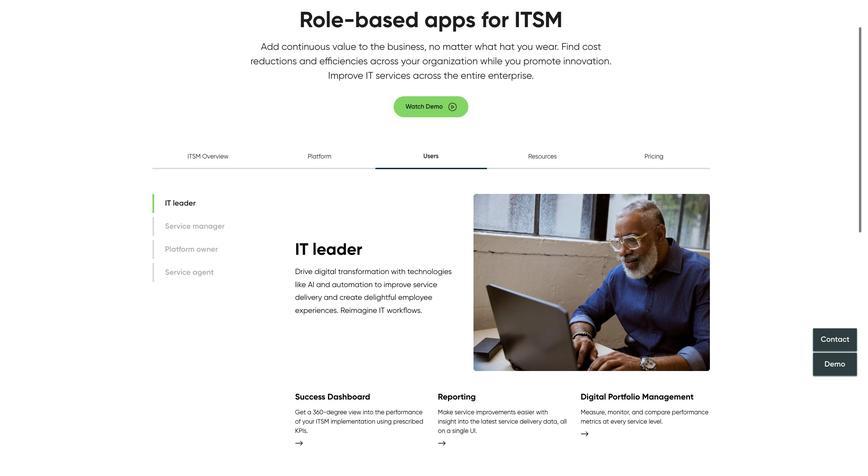 Task type: describe. For each thing, give the bounding box(es) containing it.
services
[[376, 70, 411, 81]]

digital
[[315, 267, 336, 276]]

0 vertical spatial you
[[517, 41, 533, 52]]

business,
[[387, 41, 427, 52]]

reporting
[[438, 392, 476, 402]]

delivery inside drive digital transformation with technologies like ai and automation to improve service delivery and create delightful employee experiences. reimagine it workflows.
[[295, 293, 322, 302]]

delightful
[[364, 293, 396, 302]]

add continuous value to the business, no matter what hat you wear. find cost reductions and efficiencies across your organization while you promote innovation. improve it services across the entire enterprise.
[[251, 41, 612, 81]]

0 vertical spatial across
[[370, 55, 399, 67]]

get
[[295, 409, 306, 416]]

on
[[438, 428, 445, 435]]

organization
[[423, 55, 478, 67]]

contact link
[[813, 329, 857, 351]]

enterprise.
[[488, 70, 534, 81]]

compare
[[645, 409, 671, 416]]

your inside get a 360-degree view into the performance of your itsm implementation using prescribed kpis.
[[302, 418, 315, 426]]

dashboard
[[328, 392, 370, 402]]

the down the organization
[[444, 70, 458, 81]]

performance inside measure, monitor, and compare performance metrics at every service level.
[[672, 409, 709, 416]]

implementation
[[331, 418, 375, 426]]

1 vertical spatial you
[[505, 55, 521, 67]]

view
[[349, 409, 361, 416]]

get a 360-degree view into the performance of your itsm implementation using prescribed kpis.
[[295, 409, 423, 435]]

itsm inside get a 360-degree view into the performance of your itsm implementation using prescribed kpis.
[[316, 418, 329, 426]]

workflows.
[[387, 306, 422, 315]]

data,
[[543, 418, 559, 426]]

measure,
[[581, 409, 606, 416]]

efficiencies
[[319, 55, 368, 67]]

metrics
[[581, 418, 601, 426]]

create
[[340, 293, 362, 302]]

experiences.
[[295, 306, 339, 315]]

1 horizontal spatial across
[[413, 70, 441, 81]]

it inside add continuous value to the business, no matter what hat you wear. find cost reductions and efficiencies across your organization while you promote innovation. improve it services across the entire enterprise.
[[366, 70, 373, 81]]

value
[[333, 41, 356, 52]]

service down reporting
[[455, 409, 475, 416]]

technologies
[[408, 267, 452, 276]]

employee
[[398, 293, 433, 302]]

1 vertical spatial it
[[295, 239, 309, 260]]

reimagine
[[341, 306, 377, 315]]

your inside add continuous value to the business, no matter what hat you wear. find cost reductions and efficiencies across your organization while you promote innovation. improve it services across the entire enterprise.
[[401, 55, 420, 67]]

no
[[429, 41, 440, 52]]

and up experiences.
[[324, 293, 338, 302]]

performance inside get a 360-degree view into the performance of your itsm implementation using prescribed kpis.
[[386, 409, 423, 416]]

ui.
[[470, 428, 477, 435]]

single
[[452, 428, 469, 435]]

service inside measure, monitor, and compare performance metrics at every service level.
[[628, 418, 647, 426]]

into inside get a 360-degree view into the performance of your itsm implementation using prescribed kpis.
[[363, 409, 374, 416]]

it leader
[[295, 239, 362, 260]]

reductions
[[251, 55, 297, 67]]

of
[[295, 418, 301, 426]]

demo
[[825, 360, 846, 369]]

the inside make service improvements easier with insight into the latest service delivery data, all on a single ui.
[[470, 418, 480, 426]]

kpis.
[[295, 428, 308, 435]]

latest
[[481, 418, 497, 426]]

success
[[295, 392, 326, 402]]

using
[[377, 418, 392, 426]]

drive digital transformation with technologies like ai and automation to improve service delivery and create delightful employee experiences. reimagine it workflows.
[[295, 267, 452, 315]]

apps
[[425, 6, 476, 33]]

while
[[480, 55, 503, 67]]

360-
[[313, 409, 327, 416]]

like
[[295, 280, 306, 289]]

degree
[[327, 409, 347, 416]]

make
[[438, 409, 453, 416]]

to inside add continuous value to the business, no matter what hat you wear. find cost reductions and efficiencies across your organization while you promote innovation. improve it services across the entire enterprise.
[[359, 41, 368, 52]]

management
[[642, 392, 694, 402]]



Task type: locate. For each thing, give the bounding box(es) containing it.
0 horizontal spatial delivery
[[295, 293, 322, 302]]

role-
[[300, 6, 355, 33]]

1 horizontal spatial delivery
[[520, 418, 542, 426]]

into right view
[[363, 409, 374, 416]]

with up data,
[[536, 409, 548, 416]]

1 performance from the left
[[386, 409, 423, 416]]

a inside get a 360-degree view into the performance of your itsm implementation using prescribed kpis.
[[307, 409, 311, 416]]

service inside drive digital transformation with technologies like ai and automation to improve service delivery and create delightful employee experiences. reimagine it workflows.
[[413, 280, 437, 289]]

into up single on the bottom of the page
[[458, 418, 469, 426]]

performance up prescribed
[[386, 409, 423, 416]]

drive
[[295, 267, 313, 276]]

0 horizontal spatial it
[[295, 239, 309, 260]]

portfolio
[[608, 392, 640, 402]]

for
[[481, 6, 509, 33]]

matter
[[443, 41, 472, 52]]

1 vertical spatial with
[[536, 409, 548, 416]]

service down technologies
[[413, 280, 437, 289]]

1 vertical spatial delivery
[[520, 418, 542, 426]]

you right hat
[[517, 41, 533, 52]]

1 vertical spatial your
[[302, 418, 315, 426]]

1 vertical spatial itsm
[[316, 418, 329, 426]]

across up services
[[370, 55, 399, 67]]

a right the get
[[307, 409, 311, 416]]

ai
[[308, 280, 315, 289]]

monitor,
[[608, 409, 630, 416]]

the
[[370, 41, 385, 52], [444, 70, 458, 81], [375, 409, 385, 416], [470, 418, 480, 426]]

based
[[355, 6, 419, 33]]

improve
[[384, 280, 411, 289]]

your right the 'of'
[[302, 418, 315, 426]]

2 vertical spatial it
[[379, 306, 385, 315]]

across down the organization
[[413, 70, 441, 81]]

0 horizontal spatial to
[[359, 41, 368, 52]]

to
[[359, 41, 368, 52], [375, 280, 382, 289]]

to inside drive digital transformation with technologies like ai and automation to improve service delivery and create delightful employee experiences. reimagine it workflows.
[[375, 280, 382, 289]]

and down continuous
[[299, 55, 317, 67]]

it inside drive digital transformation with technologies like ai and automation to improve service delivery and create delightful employee experiences. reimagine it workflows.
[[379, 306, 385, 315]]

measure, monitor, and compare performance metrics at every service level.
[[581, 409, 709, 426]]

the inside get a 360-degree view into the performance of your itsm implementation using prescribed kpis.
[[375, 409, 385, 416]]

1 horizontal spatial your
[[401, 55, 420, 67]]

to right value
[[359, 41, 368, 52]]

success dashboard
[[295, 392, 370, 402]]

a right on
[[447, 428, 451, 435]]

1 horizontal spatial with
[[536, 409, 548, 416]]

0 vertical spatial it
[[366, 70, 373, 81]]

2 horizontal spatial it
[[379, 306, 385, 315]]

1 horizontal spatial performance
[[672, 409, 709, 416]]

delivery
[[295, 293, 322, 302], [520, 418, 542, 426]]

the down based
[[370, 41, 385, 52]]

1 vertical spatial across
[[413, 70, 441, 81]]

insight
[[438, 418, 457, 426]]

the up ui.
[[470, 418, 480, 426]]

performance down management
[[672, 409, 709, 416]]

with
[[391, 267, 406, 276], [536, 409, 548, 416]]

find
[[562, 41, 580, 52]]

1 vertical spatial into
[[458, 418, 469, 426]]

it left services
[[366, 70, 373, 81]]

role-based apps for itsm
[[300, 6, 563, 33]]

digital
[[581, 392, 606, 402]]

and inside measure, monitor, and compare performance metrics at every service level.
[[632, 409, 643, 416]]

at
[[603, 418, 609, 426]]

with inside make service improvements easier with insight into the latest service delivery data, all on a single ui.
[[536, 409, 548, 416]]

hat
[[500, 41, 515, 52]]

performance
[[386, 409, 423, 416], [672, 409, 709, 416]]

improvements
[[476, 409, 516, 416]]

all
[[560, 418, 567, 426]]

0 vertical spatial your
[[401, 55, 420, 67]]

demo link
[[813, 353, 857, 376]]

you up "enterprise."
[[505, 55, 521, 67]]

to up delightful
[[375, 280, 382, 289]]

0 vertical spatial with
[[391, 267, 406, 276]]

1 horizontal spatial into
[[458, 418, 469, 426]]

1 vertical spatial to
[[375, 280, 382, 289]]

2 performance from the left
[[672, 409, 709, 416]]

1 horizontal spatial itsm
[[515, 6, 563, 33]]

0 vertical spatial into
[[363, 409, 374, 416]]

transformation
[[338, 267, 389, 276]]

itsm up wear.
[[515, 6, 563, 33]]

into
[[363, 409, 374, 416], [458, 418, 469, 426]]

the up 'using'
[[375, 409, 385, 416]]

and inside add continuous value to the business, no matter what hat you wear. find cost reductions and efficiencies across your organization while you promote innovation. improve it services across the entire enterprise.
[[299, 55, 317, 67]]

you
[[517, 41, 533, 52], [505, 55, 521, 67]]

1 vertical spatial a
[[447, 428, 451, 435]]

1 horizontal spatial a
[[447, 428, 451, 435]]

contact
[[821, 335, 850, 344]]

your down business,
[[401, 55, 420, 67]]

delivery down 'easier'
[[520, 418, 542, 426]]

0 horizontal spatial across
[[370, 55, 399, 67]]

service down improvements
[[499, 418, 518, 426]]

0 vertical spatial itsm
[[515, 6, 563, 33]]

delivery down ai
[[295, 293, 322, 302]]

automation
[[332, 280, 373, 289]]

entire
[[461, 70, 486, 81]]

0 vertical spatial a
[[307, 409, 311, 416]]

into inside make service improvements easier with insight into the latest service delivery data, all on a single ui.
[[458, 418, 469, 426]]

digital portfolio management
[[581, 392, 694, 402]]

every
[[611, 418, 626, 426]]

with inside drive digital transformation with technologies like ai and automation to improve service delivery and create delightful employee experiences. reimagine it workflows.
[[391, 267, 406, 276]]

cost
[[582, 41, 601, 52]]

level.
[[649, 418, 663, 426]]

with up improve
[[391, 267, 406, 276]]

itsm
[[515, 6, 563, 33], [316, 418, 329, 426]]

wear.
[[536, 41, 559, 52]]

innovation.
[[563, 55, 612, 67]]

prescribed
[[393, 418, 423, 426]]

improve
[[328, 70, 364, 81]]

a
[[307, 409, 311, 416], [447, 428, 451, 435]]

it up drive
[[295, 239, 309, 260]]

0 horizontal spatial with
[[391, 267, 406, 276]]

1 horizontal spatial it
[[366, 70, 373, 81]]

0 vertical spatial to
[[359, 41, 368, 52]]

and right ai
[[316, 280, 330, 289]]

0 vertical spatial delivery
[[295, 293, 322, 302]]

delivery inside make service improvements easier with insight into the latest service delivery data, all on a single ui.
[[520, 418, 542, 426]]

and
[[299, 55, 317, 67], [316, 280, 330, 289], [324, 293, 338, 302], [632, 409, 643, 416]]

across
[[370, 55, 399, 67], [413, 70, 441, 81]]

service left 'level.'
[[628, 418, 647, 426]]

promote
[[523, 55, 561, 67]]

it
[[366, 70, 373, 81], [295, 239, 309, 260], [379, 306, 385, 315]]

and down digital portfolio management
[[632, 409, 643, 416]]

itsm down 360-
[[316, 418, 329, 426]]

0 horizontal spatial itsm
[[316, 418, 329, 426]]

0 horizontal spatial a
[[307, 409, 311, 416]]

service
[[413, 280, 437, 289], [455, 409, 475, 416], [499, 418, 518, 426], [628, 418, 647, 426]]

0 horizontal spatial your
[[302, 418, 315, 426]]

it down delightful
[[379, 306, 385, 315]]

continuous
[[282, 41, 330, 52]]

0 horizontal spatial performance
[[386, 409, 423, 416]]

make service improvements easier with insight into the latest service delivery data, all on a single ui.
[[438, 409, 567, 435]]

0 horizontal spatial into
[[363, 409, 374, 416]]

leader
[[313, 239, 362, 260]]

your
[[401, 55, 420, 67], [302, 418, 315, 426]]

add
[[261, 41, 279, 52]]

easier
[[518, 409, 535, 416]]

what
[[475, 41, 497, 52]]

1 horizontal spatial to
[[375, 280, 382, 289]]

a inside make service improvements easier with insight into the latest service delivery data, all on a single ui.
[[447, 428, 451, 435]]



Task type: vqa. For each thing, say whether or not it's contained in the screenshot.
Drive
yes



